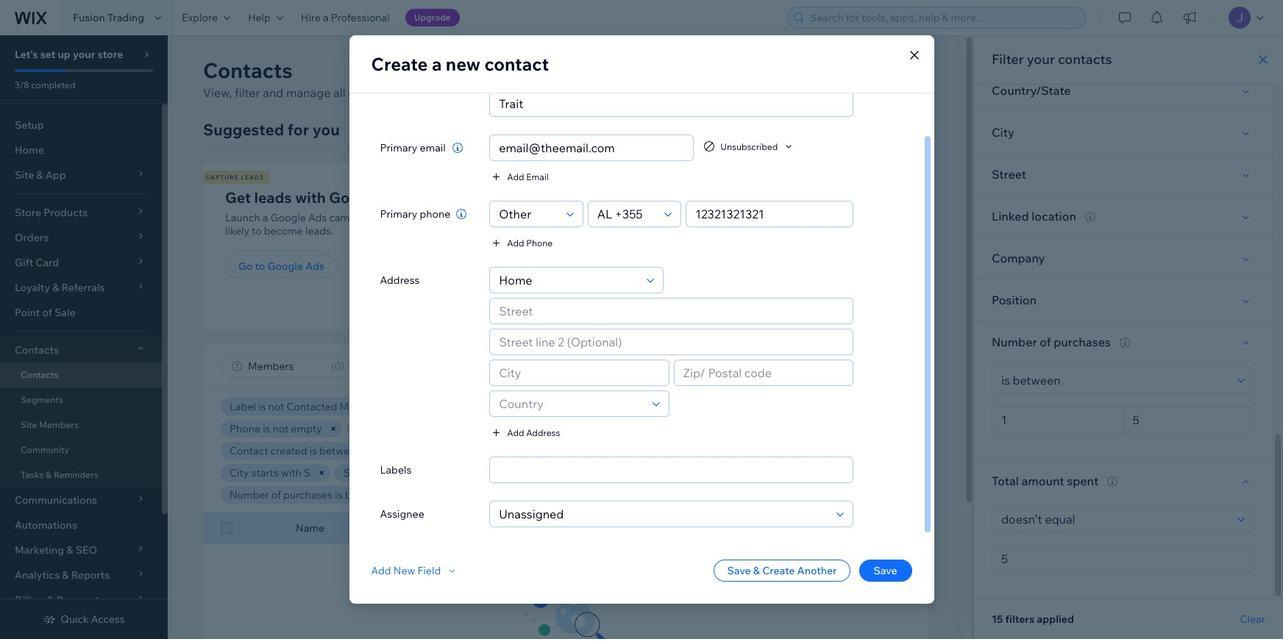 Task type: locate. For each thing, give the bounding box(es) containing it.
Unsaved view field
[[244, 356, 327, 377]]

of inside contacts view, filter and manage all of your site's customers and leads. learn more
[[348, 85, 359, 100]]

Select an option field
[[997, 368, 1233, 393], [997, 507, 1233, 532]]

1 dec from the left
[[364, 444, 383, 458]]

linked location doesn't equal any of hickory drive
[[468, 466, 706, 480]]

0 horizontal spatial city
[[230, 466, 249, 480]]

not up phone is not empty
[[268, 400, 284, 413]]

of for number of purchases
[[1040, 335, 1051, 349]]

create contact button
[[795, 57, 928, 84]]

member up save button
[[859, 522, 900, 535]]

select an option field up from "number field"
[[997, 368, 1233, 393]]

name
[[296, 522, 324, 535]]

5 right 1
[[417, 489, 423, 502]]

1 horizontal spatial number
[[992, 335, 1037, 349]]

status
[[545, 400, 575, 413], [398, 422, 428, 436], [902, 522, 932, 535]]

contacts inside contacts view, filter and manage all of your site's customers and leads. learn more
[[203, 57, 293, 83]]

amount for total amount spent
[[1022, 474, 1064, 489]]

3/8 completed
[[15, 79, 75, 90]]

1 vertical spatial type field
[[495, 268, 642, 293]]

1 vertical spatial between
[[345, 489, 387, 502]]

of for number of purchases is between 1 and 5
[[271, 489, 281, 502]]

never
[[587, 400, 614, 413]]

filter inside button
[[656, 360, 681, 373]]

save for save & create another
[[727, 564, 751, 578]]

1 horizontal spatial amount
[[1022, 474, 1064, 489]]

of
[[348, 85, 359, 100], [42, 306, 52, 319], [1040, 335, 1051, 349], [629, 466, 639, 480], [271, 489, 281, 502]]

launch
[[225, 211, 260, 224]]

not down the 22, at the bottom of the page
[[386, 466, 402, 480]]

1 vertical spatial member
[[859, 522, 900, 535]]

1 vertical spatial address
[[526, 427, 560, 438]]

1 horizontal spatial country/state
[[992, 83, 1071, 98]]

1 horizontal spatial contact
[[866, 63, 910, 78]]

0 horizontal spatial street
[[344, 466, 373, 480]]

phone for phone
[[596, 522, 627, 535]]

address down target
[[380, 274, 420, 287]]

create for create a new contact
[[371, 53, 428, 75]]

status for member status
[[902, 522, 932, 535]]

starts
[[251, 466, 279, 480]]

1 vertical spatial number
[[230, 489, 269, 502]]

1 horizontal spatial save
[[874, 564, 897, 578]]

import contacts button
[[639, 255, 745, 277]]

is right 'label'
[[258, 400, 266, 413]]

2 horizontal spatial address
[[731, 522, 771, 535]]

filter
[[992, 51, 1024, 68], [656, 360, 681, 373]]

primary left phone
[[380, 207, 417, 221]]

empty
[[291, 422, 322, 436], [404, 466, 435, 480]]

City field
[[495, 361, 664, 386]]

Zip/ Postal code field
[[679, 361, 848, 386]]

email down 'email' 'field'
[[526, 171, 549, 182]]

clear inside "button"
[[620, 489, 642, 500]]

0 horizontal spatial purchases
[[283, 489, 333, 502]]

capture
[[206, 174, 239, 181]]

Type field
[[495, 202, 562, 227], [495, 268, 642, 293]]

1 vertical spatial leads.
[[305, 224, 333, 238]]

leads. inside get leads with google ads launch a google ads campaign to target people likely to become leads.
[[305, 224, 333, 238]]

1 horizontal spatial leads.
[[503, 85, 535, 100]]

between left 1
[[345, 489, 387, 502]]

status up add address
[[545, 400, 575, 413]]

add up add phone button
[[507, 171, 524, 182]]

1 horizontal spatial clear
[[1240, 613, 1265, 626]]

contact inside the create contact button
[[866, 63, 910, 78]]

save button
[[859, 560, 912, 582]]

0 horizontal spatial create
[[371, 53, 428, 75]]

0 vertical spatial google
[[329, 188, 381, 207]]

purchases for number of purchases is between 1 and 5
[[283, 489, 333, 502]]

contacts down point of sale
[[15, 344, 59, 357]]

help
[[248, 11, 271, 24]]

0 vertical spatial contact
[[866, 63, 910, 78]]

0 vertical spatial country/state
[[992, 83, 1071, 98]]

1 vertical spatial purchases
[[283, 489, 333, 502]]

number down position
[[992, 335, 1037, 349]]

status up save button
[[902, 522, 932, 535]]

linked up company
[[992, 209, 1029, 224]]

street for street
[[992, 167, 1026, 182]]

country/state down the filter your contacts
[[992, 83, 1071, 98]]

add inside add address "button"
[[507, 427, 524, 438]]

1 vertical spatial contact
[[715, 188, 769, 207]]

1 horizontal spatial city
[[992, 125, 1014, 140]]

a right hire
[[323, 11, 329, 24]]

amount down '10,'
[[482, 489, 519, 502]]

1 horizontal spatial assignee
[[540, 422, 584, 436]]

0 vertical spatial linked
[[992, 209, 1029, 224]]

address up 'birthdate' on the left bottom of the page
[[526, 427, 560, 438]]

email for email
[[461, 522, 487, 535]]

community link
[[0, 438, 162, 463]]

gmail
[[812, 211, 840, 224]]

0 horizontal spatial save
[[727, 564, 751, 578]]

list
[[201, 163, 1026, 330]]

0 horizontal spatial empty
[[291, 422, 322, 436]]

let's set up your store
[[15, 48, 123, 61]]

& inside save & create another button
[[753, 564, 760, 578]]

0 horizontal spatial spent
[[521, 489, 549, 502]]

2 vertical spatial email
[[461, 522, 487, 535]]

None checkbox
[[221, 519, 232, 537]]

google up campaign
[[329, 188, 381, 207]]

your inside grow your contact list add contacts by importing them via gmail or a csv file.
[[680, 188, 712, 207]]

days
[[645, 444, 668, 458]]

city for city
[[992, 125, 1014, 140]]

2 vertical spatial ads
[[305, 260, 324, 273]]

grow
[[639, 188, 677, 207]]

2 horizontal spatial create
[[826, 63, 863, 78]]

assignee down email subscriber status is never subscribed
[[540, 422, 584, 436]]

contacts up segments
[[21, 369, 58, 380]]

ads down get leads with google ads launch a google ads campaign to target people likely to become leads.
[[305, 260, 324, 273]]

purchases
[[1054, 335, 1111, 349], [283, 489, 333, 502]]

0 vertical spatial clear button
[[609, 486, 653, 504]]

email down total amount spent is not 5
[[461, 522, 487, 535]]

2 5 from the left
[[579, 489, 585, 502]]

1 vertical spatial primary
[[380, 207, 417, 221]]

total amount spent
[[992, 474, 1099, 489]]

type field down add phone
[[495, 268, 642, 293]]

with inside get leads with google ads launch a google ads campaign to target people likely to become leads.
[[295, 188, 326, 207]]

location up total amount spent is not 5
[[502, 466, 541, 480]]

email up member
[[463, 400, 490, 413]]

0 vertical spatial with
[[295, 188, 326, 207]]

number down starts
[[230, 489, 269, 502]]

ads up target
[[384, 188, 412, 207]]

google down leads
[[271, 211, 306, 224]]

location for linked location doesn't equal any of hickory drive
[[502, 466, 541, 480]]

0 horizontal spatial leads.
[[305, 224, 333, 238]]

tasks
[[21, 469, 44, 480]]

( 0 )
[[331, 360, 344, 373]]

not for phone is not empty
[[273, 422, 289, 436]]

street is not empty
[[344, 466, 435, 480]]

1 vertical spatial linked
[[468, 466, 500, 480]]

0 vertical spatial address
[[380, 274, 420, 287]]

all
[[333, 85, 346, 100]]

2 horizontal spatial phone
[[596, 522, 627, 535]]

and right me
[[357, 400, 375, 413]]

dec left '10,'
[[448, 444, 467, 458]]

leads
[[254, 188, 292, 207]]

save for save
[[874, 564, 897, 578]]

1 horizontal spatial &
[[753, 564, 760, 578]]

of inside the sidebar element
[[42, 306, 52, 319]]

0 horizontal spatial country/state
[[701, 444, 769, 458]]

1 horizontal spatial address
[[526, 427, 560, 438]]

status down customers at the left of the page
[[398, 422, 428, 436]]

phone for phone is not empty
[[230, 422, 260, 436]]

1 horizontal spatial member
[[859, 522, 900, 535]]

0 vertical spatial assignee
[[540, 422, 584, 436]]

0 horizontal spatial assignee
[[380, 508, 424, 521]]

campaign
[[329, 211, 377, 224]]

your
[[73, 48, 95, 61], [1027, 51, 1055, 68], [362, 85, 386, 100], [680, 188, 712, 207]]

0 horizontal spatial location
[[502, 466, 541, 480]]

contacts up filter
[[203, 57, 293, 83]]

linked for linked location
[[992, 209, 1029, 224]]

save & create another
[[727, 564, 837, 578]]

empty down member status is not a member
[[404, 466, 435, 480]]

is up s
[[310, 444, 317, 458]]

1 horizontal spatial create
[[762, 564, 795, 578]]

0 vertical spatial clear
[[620, 489, 642, 500]]

add down subscriber
[[507, 427, 524, 438]]

Phone field
[[691, 202, 848, 227]]

select an option field up enter a value number field
[[997, 507, 1233, 532]]

2 dec from the left
[[448, 444, 467, 458]]

phone down 'label'
[[230, 422, 260, 436]]

1 horizontal spatial street
[[992, 167, 1026, 182]]

clear button
[[609, 486, 653, 504], [1240, 613, 1265, 626]]

with right leads
[[295, 188, 326, 207]]

tasks & reminders link
[[0, 463, 162, 488]]

2 save from the left
[[874, 564, 897, 578]]

0 vertical spatial type field
[[495, 202, 562, 227]]

street up "linked location"
[[992, 167, 1026, 182]]

add inside add phone button
[[507, 237, 524, 248]]

0 vertical spatial select an option field
[[997, 368, 1233, 393]]

0 horizontal spatial total
[[456, 489, 479, 502]]

with for s
[[281, 466, 301, 480]]

member up contact created is between dec 22, 2023 and dec 10, 2023
[[355, 422, 396, 436]]

1 save from the left
[[727, 564, 751, 578]]

setup link
[[0, 113, 162, 138]]

total for total amount spent
[[992, 474, 1019, 489]]

not
[[268, 400, 284, 413], [273, 422, 289, 436], [440, 422, 456, 436], [386, 466, 402, 480], [561, 489, 577, 502]]

capture leads
[[206, 174, 264, 181]]

linked
[[992, 209, 1029, 224], [468, 466, 500, 480]]

add for add address
[[507, 427, 524, 438]]

street down contact created is between dec 22, 2023 and dec 10, 2023
[[344, 466, 373, 480]]

any
[[610, 466, 627, 480]]

email
[[526, 171, 549, 182], [463, 400, 490, 413], [461, 522, 487, 535]]

1 vertical spatial with
[[281, 466, 301, 480]]

0 vertical spatial &
[[46, 469, 52, 480]]

1 horizontal spatial location
[[1032, 209, 1076, 224]]

is down contact created is between dec 22, 2023 and dec 10, 2023
[[376, 466, 383, 480]]

5
[[417, 489, 423, 502], [579, 489, 585, 502]]

0 horizontal spatial linked
[[468, 466, 500, 480]]

phone is not empty
[[230, 422, 322, 436]]

phone down "add email"
[[526, 237, 553, 248]]

assignee down 1
[[380, 508, 424, 521]]

assignee is jacob simon
[[540, 422, 660, 436]]

to inside button
[[255, 260, 265, 273]]

1 vertical spatial contact
[[230, 444, 268, 458]]

save inside button
[[727, 564, 751, 578]]

assignee for assignee
[[380, 508, 424, 521]]

select an option field for number of purchases
[[997, 368, 1233, 393]]

linked down '10,'
[[468, 466, 500, 480]]

1 vertical spatial street
[[344, 466, 373, 480]]

primary
[[380, 141, 417, 155], [380, 207, 417, 221]]

1 primary from the top
[[380, 141, 417, 155]]

0 vertical spatial contacts
[[1058, 51, 1112, 68]]

member status
[[859, 522, 932, 535]]

importing
[[719, 211, 766, 224]]

completed
[[31, 79, 75, 90]]

From number field
[[997, 408, 1118, 433]]

point of sale
[[15, 306, 76, 319]]

save inside button
[[874, 564, 897, 578]]

0 horizontal spatial status
[[398, 422, 428, 436]]

contact up importing
[[715, 188, 769, 207]]

1 horizontal spatial dec
[[448, 444, 467, 458]]

save & create another button
[[714, 560, 850, 582]]

1 horizontal spatial phone
[[526, 237, 553, 248]]

22,
[[385, 444, 399, 458]]

contact
[[485, 53, 549, 75], [715, 188, 769, 207]]

1 select an option field from the top
[[997, 368, 1233, 393]]

1 horizontal spatial total
[[992, 474, 1019, 489]]

total for total amount spent is not 5
[[456, 489, 479, 502]]

hickory
[[641, 466, 678, 480]]

90
[[630, 444, 643, 458]]

add left new
[[371, 564, 391, 578]]

is down doesn't
[[551, 489, 558, 502]]

2 2023 from the left
[[485, 444, 509, 458]]

jacob
[[597, 422, 627, 436]]

0 vertical spatial empty
[[291, 422, 322, 436]]

0 horizontal spatial 2023
[[401, 444, 425, 458]]

s
[[304, 466, 311, 480]]

with left s
[[281, 466, 301, 480]]

a down leads
[[263, 211, 268, 224]]

email subscriber status is never subscribed
[[463, 400, 670, 413]]

contacts right import
[[687, 260, 731, 273]]

1 type field from the top
[[495, 202, 562, 227]]

1 horizontal spatial empty
[[404, 466, 435, 480]]

2023 right the 22, at the bottom of the page
[[401, 444, 425, 458]]

phone down the "any"
[[596, 522, 627, 535]]

0 horizontal spatial phone
[[230, 422, 260, 436]]

create contact
[[826, 63, 910, 78]]

0 horizontal spatial &
[[46, 469, 52, 480]]

add down the add email button
[[507, 237, 524, 248]]

not left member
[[440, 422, 456, 436]]

1 vertical spatial contacts
[[661, 211, 702, 224]]

last
[[611, 444, 628, 458]]

and
[[263, 85, 284, 100], [479, 85, 500, 100], [357, 400, 375, 413], [427, 444, 445, 458], [396, 489, 415, 502]]

between down me
[[320, 444, 361, 458]]

ads left campaign
[[308, 211, 327, 224]]

reminders
[[53, 469, 98, 480]]

& right tasks
[[46, 469, 52, 480]]

file.
[[662, 224, 679, 238]]

subscriber
[[492, 400, 543, 413]]

empty for street is not empty
[[404, 466, 435, 480]]

customers
[[419, 85, 477, 100]]

2 select an option field from the top
[[997, 507, 1233, 532]]

company
[[992, 251, 1045, 266]]

contacts button
[[0, 338, 162, 363]]

upgrade button
[[405, 9, 460, 26]]

0 horizontal spatial contacts
[[661, 211, 702, 224]]

country/state up drive on the bottom right of page
[[701, 444, 769, 458]]

0 vertical spatial city
[[992, 125, 1014, 140]]

1 vertical spatial location
[[502, 466, 541, 480]]

spent down doesn't
[[521, 489, 549, 502]]

add address button
[[489, 426, 560, 439]]

dec
[[364, 444, 383, 458], [448, 444, 467, 458]]

0 vertical spatial street
[[992, 167, 1026, 182]]

0 vertical spatial purchases
[[1054, 335, 1111, 349]]

0 horizontal spatial contact
[[485, 53, 549, 75]]

& left another
[[753, 564, 760, 578]]

import contacts
[[652, 260, 731, 273]]

location for linked location
[[1032, 209, 1076, 224]]

help button
[[239, 0, 292, 35]]

amount down from "number field"
[[1022, 474, 1064, 489]]

1 horizontal spatial filter
[[992, 51, 1024, 68]]

0 horizontal spatial clear button
[[609, 486, 653, 504]]

1 horizontal spatial status
[[545, 400, 575, 413]]

leads. inside contacts view, filter and manage all of your site's customers and leads. learn more
[[503, 85, 535, 100]]

address up "save & create another"
[[731, 522, 771, 535]]

to right go
[[255, 260, 265, 273]]

1 vertical spatial email
[[463, 400, 490, 413]]

not down doesn't
[[561, 489, 577, 502]]

0 horizontal spatial number
[[230, 489, 269, 502]]

of for point of sale
[[42, 306, 52, 319]]

& inside the "tasks & reminders" link
[[46, 469, 52, 480]]

contacts inside import contacts button
[[687, 260, 731, 273]]

2 primary from the top
[[380, 207, 417, 221]]

leads.
[[503, 85, 535, 100], [305, 224, 333, 238]]

address inside "button"
[[526, 427, 560, 438]]

not for label is not contacted me and customers
[[268, 400, 284, 413]]

csv
[[639, 224, 660, 238]]

contact up learn
[[485, 53, 549, 75]]

1 horizontal spatial purchases
[[1054, 335, 1111, 349]]

site's
[[389, 85, 416, 100]]

0 horizontal spatial member
[[355, 422, 396, 436]]

number for number of purchases
[[992, 335, 1037, 349]]

to left target
[[379, 211, 389, 224]]

a inside get leads with google ads launch a google ads campaign to target people likely to become leads.
[[263, 211, 268, 224]]

google
[[329, 188, 381, 207], [271, 211, 306, 224], [267, 260, 303, 273]]

location up company
[[1032, 209, 1076, 224]]

add down grow
[[639, 211, 659, 224]]

leads. left learn
[[503, 85, 535, 100]]

1 vertical spatial empty
[[404, 466, 435, 480]]

total
[[992, 474, 1019, 489], [456, 489, 479, 502]]

member for member status
[[859, 522, 900, 535]]

contacts inside the contacts link
[[21, 369, 58, 380]]

2023 right '10,'
[[485, 444, 509, 458]]

1 horizontal spatial contact
[[715, 188, 769, 207]]

1 vertical spatial city
[[230, 466, 249, 480]]

linked for linked location doesn't equal any of hickory drive
[[468, 466, 500, 480]]

google down become
[[267, 260, 303, 273]]

assignee for assignee is jacob simon
[[540, 422, 584, 436]]

Street field
[[495, 299, 848, 324]]

add inside the add email button
[[507, 171, 524, 182]]

leads. right become
[[305, 224, 333, 238]]

list
[[772, 188, 794, 207]]

spent down from "number field"
[[1067, 474, 1099, 489]]

community
[[21, 444, 69, 455]]

a right "or" on the top of page
[[855, 211, 860, 224]]

0 horizontal spatial address
[[380, 274, 420, 287]]

1 horizontal spatial 5
[[579, 489, 585, 502]]

fusion
[[73, 11, 105, 24]]

None field
[[503, 458, 848, 483], [495, 502, 832, 527], [503, 458, 848, 483], [495, 502, 832, 527]]

sale
[[54, 306, 76, 319]]

not up created
[[273, 422, 289, 436]]

new
[[446, 53, 481, 75]]

dec left the 22, at the bottom of the page
[[364, 444, 383, 458]]

1 horizontal spatial 2023
[[485, 444, 509, 458]]

2 vertical spatial status
[[902, 522, 932, 535]]

type field up add phone
[[495, 202, 562, 227]]

learn more button
[[537, 84, 600, 102]]

5 down linked location doesn't equal any of hickory drive
[[579, 489, 585, 502]]

empty down contacted at the bottom left of the page
[[291, 422, 322, 436]]

1 vertical spatial phone
[[230, 422, 260, 436]]

0 horizontal spatial amount
[[482, 489, 519, 502]]

primary left email
[[380, 141, 417, 155]]

0 horizontal spatial clear
[[620, 489, 642, 500]]



Task type: describe. For each thing, give the bounding box(es) containing it.
quick access button
[[43, 613, 125, 626]]

Last name field
[[495, 91, 848, 116]]

professional
[[331, 11, 390, 24]]

point of sale link
[[0, 300, 162, 325]]

algeria
[[781, 444, 815, 458]]

filter your contacts
[[992, 51, 1112, 68]]

add phone
[[507, 237, 553, 248]]

0 vertical spatial ads
[[384, 188, 412, 207]]

primary email
[[380, 141, 446, 155]]

home link
[[0, 138, 162, 163]]

a inside grow your contact list add contacts by importing them via gmail or a csv file.
[[855, 211, 860, 224]]

birthdate
[[534, 444, 579, 458]]

amount for total amount spent is not 5
[[482, 489, 519, 502]]

hire
[[301, 11, 321, 24]]

member status is not a member
[[355, 422, 507, 436]]

applied
[[1037, 613, 1074, 626]]

drive
[[680, 466, 706, 480]]

1 horizontal spatial contacts
[[1058, 51, 1112, 68]]

spent for total amount spent
[[1067, 474, 1099, 489]]

point
[[15, 306, 40, 319]]

grow your contact list add contacts by importing them via gmail or a csv file.
[[639, 188, 860, 238]]

add inside grow your contact list add contacts by importing them via gmail or a csv file.
[[639, 211, 659, 224]]

status for member status is not a member
[[398, 422, 428, 436]]

by
[[705, 211, 717, 224]]

label
[[230, 400, 256, 413]]

and down new
[[479, 85, 500, 100]]

number of purchases is between 1 and 5
[[230, 489, 423, 502]]

primary for primary email
[[380, 141, 417, 155]]

add phone button
[[489, 236, 553, 249]]

label is not contacted me and customers
[[230, 400, 430, 413]]

contacts link
[[0, 363, 162, 388]]

filter for filter your contacts
[[992, 51, 1024, 68]]

your inside the sidebar element
[[73, 48, 95, 61]]

clear for topmost "clear" "button"
[[620, 489, 642, 500]]

set
[[40, 48, 55, 61]]

email
[[420, 141, 446, 155]]

0
[[334, 360, 341, 373]]

contacted
[[287, 400, 337, 413]]

contact created is between dec 22, 2023 and dec 10, 2023
[[230, 444, 509, 458]]

is down customers at the left of the page
[[430, 422, 438, 436]]

created
[[270, 444, 307, 458]]

street for street is not empty
[[344, 466, 373, 480]]

position
[[992, 293, 1037, 308]]

(
[[331, 360, 334, 373]]

suggested for you
[[203, 120, 340, 139]]

unsubscribed button
[[703, 140, 796, 153]]

contacts inside grow your contact list add contacts by importing them via gmail or a csv file.
[[661, 211, 702, 224]]

and right 1
[[396, 489, 415, 502]]

1 horizontal spatial clear button
[[1240, 613, 1265, 626]]

Search... field
[[752, 356, 905, 377]]

hire a professional
[[301, 11, 390, 24]]

Search for tools, apps, help & more... field
[[806, 7, 1081, 28]]

sidebar element
[[0, 35, 168, 639]]

add email
[[507, 171, 549, 182]]

phone
[[420, 207, 450, 221]]

0 horizontal spatial contact
[[230, 444, 268, 458]]

subscribed
[[616, 400, 670, 413]]

with for google
[[295, 188, 326, 207]]

access
[[91, 613, 125, 626]]

is left algeria on the right of the page
[[771, 444, 779, 458]]

Email field
[[495, 135, 689, 160]]

1 5 from the left
[[417, 489, 423, 502]]

and right filter
[[263, 85, 284, 100]]

0 vertical spatial between
[[320, 444, 361, 458]]

3/8
[[15, 79, 29, 90]]

country/state for country/state is algeria
[[701, 444, 769, 458]]

you
[[313, 120, 340, 139]]

email inside button
[[526, 171, 549, 182]]

target
[[391, 211, 421, 224]]

is left jacob
[[587, 422, 594, 436]]

go
[[238, 260, 253, 273]]

member for member status is not a member
[[355, 422, 396, 436]]

select an option field for total amount spent
[[997, 507, 1233, 532]]

Enter a value number field
[[997, 547, 1249, 572]]

your inside contacts view, filter and manage all of your site's customers and leads. learn more
[[362, 85, 386, 100]]

and down member status is not a member
[[427, 444, 445, 458]]

country/state for country/state
[[992, 83, 1071, 98]]

customers
[[378, 400, 430, 413]]

1 vertical spatial google
[[271, 211, 306, 224]]

empty for phone is not empty
[[291, 422, 322, 436]]

Country field
[[495, 391, 648, 416]]

0 vertical spatial status
[[545, 400, 575, 413]]

email for email subscriber status is never subscribed
[[463, 400, 490, 413]]

primary for primary phone
[[380, 207, 417, 221]]

15 filters applied
[[992, 613, 1074, 626]]

filters
[[1005, 613, 1035, 626]]

ads inside button
[[305, 260, 324, 273]]

site members link
[[0, 413, 162, 438]]

store
[[97, 48, 123, 61]]

go to google ads
[[238, 260, 324, 273]]

up
[[58, 48, 71, 61]]

spent for total amount spent is not 5
[[521, 489, 549, 502]]

2 type field from the top
[[495, 268, 642, 293]]

add address
[[507, 427, 560, 438]]

filter button
[[629, 355, 694, 377]]

to right likely on the top left of the page
[[252, 224, 262, 238]]

segments link
[[0, 388, 162, 413]]

& for reminders
[[46, 469, 52, 480]]

fusion trading
[[73, 11, 144, 24]]

get
[[225, 188, 251, 207]]

number of purchases
[[992, 335, 1111, 349]]

create a new contact
[[371, 53, 549, 75]]

setup
[[15, 118, 44, 132]]

1
[[389, 489, 394, 502]]

hire a professional link
[[292, 0, 399, 35]]

list containing get leads with google ads
[[201, 163, 1026, 330]]

simon
[[629, 422, 660, 436]]

site
[[21, 419, 37, 430]]

add for add new field
[[371, 564, 391, 578]]

not for street is not empty
[[386, 466, 402, 480]]

create for create contact
[[826, 63, 863, 78]]

trading
[[107, 11, 144, 24]]

filter for filter
[[656, 360, 681, 373]]

a left member
[[458, 422, 464, 436]]

likely
[[225, 224, 249, 238]]

for
[[288, 120, 309, 139]]

Street line 2 (Optional) field
[[495, 330, 848, 355]]

tasks & reminders
[[21, 469, 98, 480]]

view,
[[203, 85, 232, 100]]

a left new
[[432, 53, 442, 75]]

country/state is algeria
[[701, 444, 815, 458]]

city starts with s
[[230, 466, 311, 480]]

in
[[582, 444, 590, 458]]

upgrade
[[414, 12, 451, 23]]

total amount spent is not 5
[[456, 489, 585, 502]]

is left 1
[[335, 489, 343, 502]]

get leads with google ads launch a google ads campaign to target people likely to become leads.
[[225, 188, 456, 238]]

1 2023 from the left
[[401, 444, 425, 458]]

1 vertical spatial ads
[[308, 211, 327, 224]]

Code field
[[593, 202, 660, 227]]

is up starts
[[263, 422, 270, 436]]

automations link
[[0, 513, 162, 538]]

purchases for number of purchases
[[1054, 335, 1111, 349]]

15
[[992, 613, 1003, 626]]

manage
[[286, 85, 331, 100]]

labels
[[380, 464, 412, 477]]

contact inside grow your contact list add contacts by importing them via gmail or a csv file.
[[715, 188, 769, 207]]

home
[[15, 143, 44, 157]]

city for city starts with s
[[230, 466, 249, 480]]

google inside go to google ads button
[[267, 260, 303, 273]]

number for number of purchases is between 1 and 5
[[230, 489, 269, 502]]

is left never
[[577, 400, 585, 413]]

0 vertical spatial contact
[[485, 53, 549, 75]]

add for add email
[[507, 171, 524, 182]]

clear for rightmost "clear" "button"
[[1240, 613, 1265, 626]]

& for create
[[753, 564, 760, 578]]

phone inside button
[[526, 237, 553, 248]]

To number field
[[1128, 408, 1249, 433]]

contacts view, filter and manage all of your site's customers and leads. learn more
[[203, 57, 600, 100]]

add for add phone
[[507, 237, 524, 248]]

contacts inside contacts popup button
[[15, 344, 59, 357]]

let's
[[15, 48, 38, 61]]

the
[[592, 444, 608, 458]]

become
[[264, 224, 303, 238]]

segments
[[21, 394, 63, 405]]

10,
[[469, 444, 483, 458]]



Task type: vqa. For each thing, say whether or not it's contained in the screenshot.
1
yes



